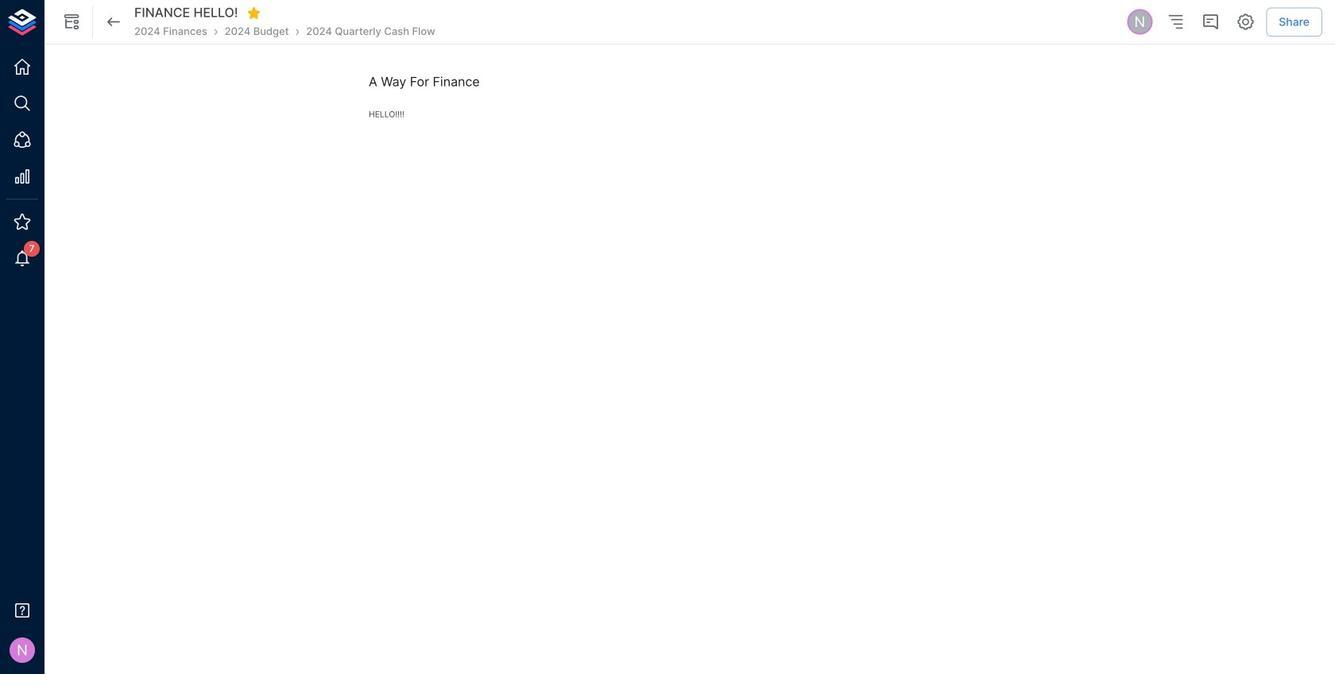Task type: describe. For each thing, give the bounding box(es) containing it.
show wiki image
[[62, 12, 81, 31]]

table of contents image
[[1166, 12, 1185, 31]]

go back image
[[104, 12, 123, 31]]



Task type: locate. For each thing, give the bounding box(es) containing it.
remove favorite image
[[247, 6, 261, 20]]

comments image
[[1201, 12, 1220, 31]]

settings image
[[1236, 12, 1255, 31]]



